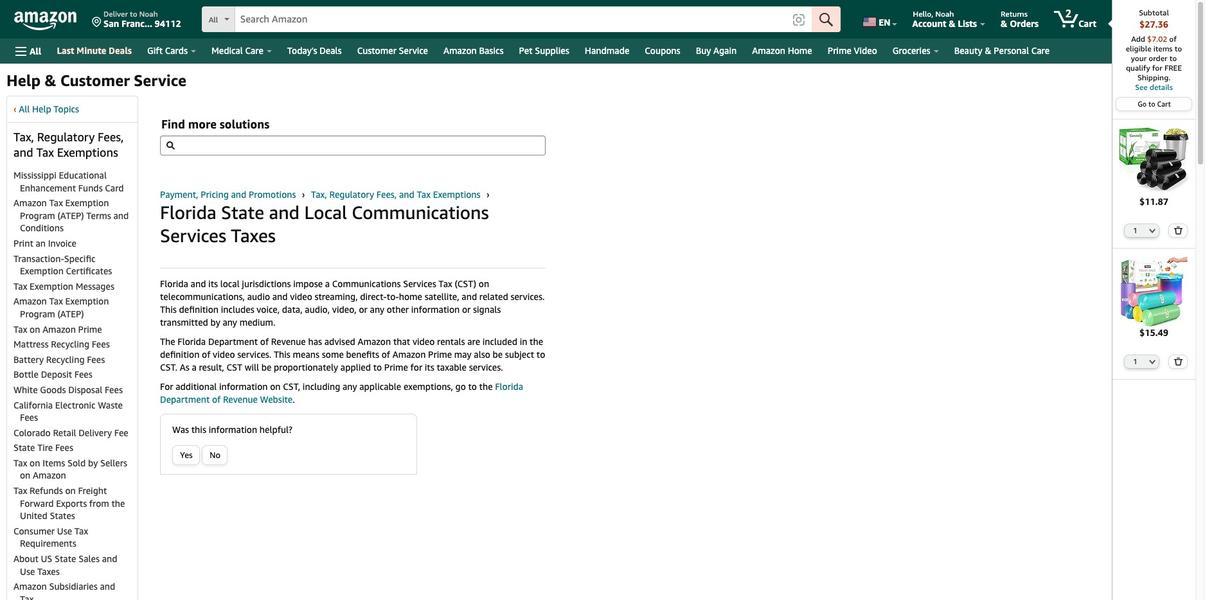 Task type: vqa. For each thing, say whether or not it's contained in the screenshot.
1 Star & Up "element"
no



Task type: describe. For each thing, give the bounding box(es) containing it.
hello,
[[913, 9, 934, 19]]

beauty & personal care link
[[947, 42, 1058, 60]]

coupons link
[[637, 42, 688, 60]]

2 vertical spatial video
[[213, 349, 235, 360]]

transmitted
[[160, 317, 208, 328]]

taxes inside mississippi educational enhancement funds card amazon tax exemption program (atep) terms and conditions print an invoice transaction-specific exemption certificates tax exemption messages amazon tax exemption program (atep) tax on amazon prime mattress recycling fees battery recycling fees bottle deposit fees white goods disposal fees california electronic waste fees colorado retail delivery fee state tire fees tax on items sold by sellers on amazon tax refunds on freight forward exports from the united states consumer use tax requirements about us state sales and use taxes amazon subsidiaries and tax
[[37, 566, 60, 577]]

2 care from the left
[[1032, 45, 1050, 56]]

proportionately
[[274, 362, 338, 373]]

conditions
[[20, 223, 64, 234]]

help & customer service link
[[6, 71, 186, 93]]

to-
[[387, 291, 399, 302]]

2
[[1066, 7, 1072, 20]]

1.2 gallon/330pcs strong trash bags colorful clear garbage bags by teivio, bathroom trash can bin liners, small plastic bags for home office kitchen, multicolor image
[[1119, 256, 1190, 327]]

see
[[1136, 82, 1148, 92]]

florida state and local communications services taxes article
[[160, 201, 546, 406]]

its inside the florida department of revenue has advised amazon that video rentals are included             in the definition of video services. this means some benefits of amazon prime may             also be subject to cst. as a result, cst will be proportionately applied to prime             for its taxable services.
[[425, 362, 434, 373]]

beauty
[[955, 45, 983, 56]]

video
[[854, 45, 878, 56]]

was
[[172, 424, 189, 435]]

for additional information on cst, including any applicable exemptions, go to the
[[160, 381, 495, 392]]

tax on items sold by sellers on amazon link
[[14, 458, 127, 481]]

taxes inside florida state and local communications services taxes
[[231, 225, 276, 246]]

florida inside the florida department of revenue has advised amazon that video rentals are included             in the definition of video services. this means some benefits of amazon prime may             also be subject to cst. as a result, cst will be proportionately applied to prime             for its taxable services.
[[178, 336, 206, 347]]

result,
[[199, 362, 224, 373]]

revenue inside florida department of revenue website
[[223, 394, 258, 405]]

data,
[[282, 304, 303, 315]]

customer inside help & customer service link
[[60, 71, 130, 89]]

state tire fees link
[[14, 443, 73, 453]]

1 vertical spatial the
[[479, 381, 493, 392]]

department inside florida department of revenue website
[[160, 394, 210, 405]]

the inside the florida department of revenue has advised amazon that video rentals are included             in the definition of video services. this means some benefits of amazon prime may             also be subject to cst. as a result, cst will be proportionately applied to prime             for its taxable services.
[[530, 336, 543, 347]]

audio
[[247, 291, 270, 302]]

beauty & personal care
[[955, 45, 1050, 56]]

in
[[520, 336, 528, 347]]

last
[[57, 45, 74, 56]]

states
[[50, 511, 75, 522]]

& for returns
[[1001, 18, 1008, 29]]

services inside florida and its local jurisdictions impose a communications services tax (cst) on telecommunications, audio and video streaming, direct-to-home satellite, and related             services. this definition includes voice, data, audio, video, or any other information             or signals transmitted by any medium.
[[403, 278, 436, 289]]

more
[[188, 117, 217, 131]]

for
[[160, 381, 173, 392]]

audio,
[[305, 304, 330, 315]]

1 horizontal spatial services.
[[469, 362, 503, 373]]

amazon up benefits
[[358, 336, 391, 347]]

invoice
[[48, 238, 77, 249]]

all inside search box
[[209, 15, 218, 24]]

some
[[322, 349, 344, 360]]

about us state sales and use taxes link
[[14, 554, 117, 577]]

telecommunications,
[[160, 291, 245, 302]]

eligible
[[1126, 44, 1152, 53]]

amazon left basics
[[444, 45, 477, 56]]

2 program from the top
[[20, 309, 55, 320]]

search image
[[167, 141, 175, 149]]

amazon image
[[14, 12, 77, 31]]

orders
[[1010, 18, 1039, 29]]

transaction-
[[14, 253, 64, 264]]

additional
[[176, 381, 217, 392]]

its inside florida and its local jurisdictions impose a communications services tax (cst) on telecommunications, audio and video streaming, direct-to-home satellite, and related             services. this definition includes voice, data, audio, video, or any other information             or signals transmitted by any medium.
[[208, 278, 218, 289]]

again
[[714, 45, 737, 56]]

by inside florida and its local jurisdictions impose a communications services tax (cst) on telecommunications, audio and video streaming, direct-to-home satellite, and related             services. this definition includes voice, data, audio, video, or any other information             or signals transmitted by any medium.
[[211, 317, 220, 328]]

personal
[[994, 45, 1029, 56]]

Yes submit
[[173, 446, 199, 465]]

services inside florida state and local communications services taxes
[[160, 225, 226, 246]]

0 vertical spatial recycling
[[51, 339, 89, 350]]

messages
[[76, 281, 114, 292]]

free
[[1165, 63, 1182, 73]]

customer service
[[357, 45, 428, 56]]

amazon down tax exemption messages link on the top left of the page
[[14, 296, 47, 307]]

medical care
[[212, 45, 264, 56]]

1 for $11.87
[[1134, 226, 1138, 234]]

prime inside mississippi educational enhancement funds card amazon tax exemption program (atep) terms and conditions print an invoice transaction-specific exemption certificates tax exemption messages amazon tax exemption program (atep) tax on amazon prime mattress recycling fees battery recycling fees bottle deposit fees white goods disposal fees california electronic waste fees colorado retail delivery fee state tire fees tax on items sold by sellers on amazon tax refunds on freight forward exports from the united states consumer use tax requirements about us state sales and use taxes amazon subsidiaries and tax
[[78, 324, 102, 335]]

print
[[14, 238, 33, 249]]

of right benefits
[[382, 349, 390, 360]]

1 horizontal spatial exemptions
[[433, 189, 481, 200]]

1 › from the left
[[302, 189, 305, 200]]

delete image for $11.87
[[1174, 226, 1183, 234]]

0 vertical spatial any
[[370, 304, 385, 315]]

on up website
[[270, 381, 281, 392]]

noah inside "deliver to noah san franc... 94112‌"
[[139, 9, 158, 19]]

this inside florida and its local jurisdictions impose a communications services tax (cst) on telecommunications, audio and video streaming, direct-to-home satellite, and related             services. this definition includes voice, data, audio, video, or any other information             or signals transmitted by any medium.
[[160, 304, 177, 315]]

1 program from the top
[[20, 210, 55, 221]]

freight
[[78, 485, 107, 496]]

amazon down that
[[393, 349, 426, 360]]

1 or from the left
[[359, 304, 368, 315]]

goods
[[40, 384, 66, 395]]

account
[[913, 18, 947, 29]]

amazon home
[[752, 45, 813, 56]]

coupons
[[645, 45, 681, 56]]

all inside button
[[30, 45, 41, 56]]

a inside the florida department of revenue has advised amazon that video rentals are included             in the definition of video services. this means some benefits of amazon prime may             also be subject to cst. as a result, cst will be proportionately applied to prime             for its taxable services.
[[192, 362, 197, 373]]

1 vertical spatial tax,
[[311, 189, 327, 200]]

supplies
[[535, 45, 570, 56]]

today's deals
[[287, 45, 342, 56]]

0 vertical spatial be
[[493, 349, 503, 360]]

that
[[393, 336, 410, 347]]

medium.
[[240, 317, 275, 328]]

included
[[483, 336, 518, 347]]

solutions
[[220, 117, 270, 131]]

forward
[[20, 498, 54, 509]]

cst
[[227, 362, 242, 373]]

delivery
[[79, 427, 112, 438]]

including
[[303, 381, 340, 392]]

mattress
[[14, 339, 49, 350]]

amazon basics
[[444, 45, 504, 56]]

1 vertical spatial help
[[32, 104, 51, 114]]

video,
[[332, 304, 357, 315]]

exemption down funds
[[65, 198, 109, 208]]

Find more solutions search field
[[160, 136, 546, 156]]

topics
[[54, 104, 79, 114]]

mattress recycling fees link
[[14, 339, 110, 350]]

waste
[[98, 400, 123, 411]]

for inside the florida department of revenue has advised amazon that video rentals are included             in the definition of video services. this means some benefits of amazon prime may             also be subject to cst. as a result, cst will be proportionately applied to prime             for its taxable services.
[[411, 362, 423, 373]]

pricing
[[201, 189, 229, 200]]

sales
[[79, 554, 100, 565]]

0 horizontal spatial state
[[14, 443, 35, 453]]

All search field
[[202, 6, 841, 33]]

florida for florida and its local jurisdictions impose a communications services tax (cst) on telecommunications, audio and video streaming, direct-to-home satellite, and related             services. this definition includes voice, data, audio, video, or any other information             or signals transmitted by any medium.
[[160, 278, 188, 289]]

of inside of eligible items to your order to qualify for free shipping.
[[1170, 34, 1177, 44]]

lists
[[958, 18, 977, 29]]

1 vertical spatial any
[[223, 317, 237, 328]]

‹ all help topics
[[14, 104, 79, 114]]

this inside the florida department of revenue has advised amazon that video rentals are included             in the definition of video services. this means some benefits of amazon prime may             also be subject to cst. as a result, cst will be proportionately applied to prime             for its taxable services.
[[274, 349, 291, 360]]

from
[[89, 498, 109, 509]]

dropdown image for $11.87
[[1150, 228, 1156, 233]]

handmade
[[585, 45, 630, 56]]

promotions
[[249, 189, 296, 200]]

was this information helpful?
[[172, 424, 293, 435]]

2 vertical spatial any
[[343, 381, 357, 392]]

prime inside prime video link
[[828, 45, 852, 56]]

1 vertical spatial be
[[261, 362, 272, 373]]

of up result,
[[202, 349, 211, 360]]

order
[[1149, 53, 1168, 63]]

taxable
[[437, 362, 467, 373]]

groceries link
[[885, 42, 947, 60]]

state inside florida state and local communications services taxes
[[221, 202, 264, 223]]

tax exemption messages link
[[14, 281, 114, 292]]

refunds
[[30, 485, 63, 496]]

0 vertical spatial cart
[[1079, 18, 1097, 29]]

amazon down the items
[[33, 470, 66, 481]]

& for beauty
[[985, 45, 992, 56]]

gift cards
[[147, 45, 188, 56]]

groceries
[[893, 45, 931, 56]]

for inside of eligible items to your order to qualify for free shipping.
[[1153, 63, 1163, 73]]

information for was this information helpful?
[[209, 424, 257, 435]]

dropdown image for $15.49
[[1150, 360, 1156, 365]]

& for help
[[45, 71, 56, 89]]

to inside "deliver to noah san franc... 94112‌"
[[130, 9, 137, 19]]

last minute deals
[[57, 45, 132, 56]]

streaming,
[[315, 291, 358, 302]]

buy again
[[696, 45, 737, 56]]

on inside florida and its local jurisdictions impose a communications services tax (cst) on telecommunications, audio and video streaming, direct-to-home satellite, and related             services. this definition includes voice, data, audio, video, or any other information             or signals transmitted by any medium.
[[479, 278, 489, 289]]

2 or from the left
[[462, 304, 471, 315]]

subject
[[505, 349, 534, 360]]

1 (atep) from the top
[[58, 210, 84, 221]]

an
[[36, 238, 46, 249]]

of inside florida department of revenue website
[[212, 394, 221, 405]]

prime down rentals
[[428, 349, 452, 360]]

medical care link
[[204, 42, 280, 60]]



Task type: locate. For each thing, give the bounding box(es) containing it.
0 horizontal spatial exemptions
[[57, 145, 118, 159]]

0 horizontal spatial video
[[213, 349, 235, 360]]

state right us
[[55, 554, 76, 565]]

1 vertical spatial exemptions
[[433, 189, 481, 200]]

care right medical
[[245, 45, 264, 56]]

home
[[399, 291, 422, 302]]

1 vertical spatial delete image
[[1174, 358, 1183, 366]]

by down telecommunications,
[[211, 317, 220, 328]]

applied
[[341, 362, 371, 373]]

customer down "last minute deals" link at the top left
[[60, 71, 130, 89]]

franc...
[[122, 18, 152, 29]]

local
[[220, 278, 240, 289]]

0 vertical spatial department
[[208, 336, 258, 347]]

a right "as"
[[192, 362, 197, 373]]

cst,
[[283, 381, 300, 392]]

1 horizontal spatial any
[[343, 381, 357, 392]]

program up "tax on amazon prime" link
[[20, 309, 55, 320]]

the
[[160, 336, 175, 347]]

delete image for $15.49
[[1174, 358, 1183, 366]]

0 horizontal spatial or
[[359, 304, 368, 315]]

2 vertical spatial the
[[112, 498, 125, 509]]

payment, pricing and promotions › tax, regulatory fees, and tax exemptions ›
[[160, 189, 492, 200]]

consumer
[[14, 526, 55, 537]]

of down medium.
[[260, 336, 269, 347]]

any down the direct-
[[370, 304, 385, 315]]

0 horizontal spatial services
[[160, 225, 226, 246]]

find more solutions
[[161, 117, 270, 131]]

subsidiaries
[[49, 581, 98, 592]]

and inside tax, regulatory fees, and tax exemptions
[[14, 145, 33, 159]]

communications inside florida and its local jurisdictions impose a communications services tax (cst) on telecommunications, audio and video streaming, direct-to-home satellite, and related             services. this definition includes voice, data, audio, video, or any other information             or signals transmitted by any medium.
[[332, 278, 401, 289]]

buy
[[696, 45, 711, 56]]

prime video
[[828, 45, 878, 56]]

revenue up was this information helpful?
[[223, 394, 258, 405]]

payment,
[[160, 189, 198, 200]]

care right 'personal'
[[1032, 45, 1050, 56]]

florida
[[160, 202, 217, 223], [160, 278, 188, 289], [178, 336, 206, 347], [495, 381, 523, 392]]

definition up "as"
[[160, 349, 200, 360]]

on up exports
[[65, 485, 76, 496]]

amazon left home
[[752, 45, 786, 56]]

dropdown image
[[1150, 228, 1156, 233], [1150, 360, 1156, 365]]

on down state tire fees link
[[30, 458, 40, 469]]

a
[[325, 278, 330, 289], [192, 362, 197, 373]]

united
[[20, 511, 47, 522]]

0 vertical spatial services
[[160, 225, 226, 246]]

0 horizontal spatial a
[[192, 362, 197, 373]]

1 vertical spatial department
[[160, 394, 210, 405]]

by right sold
[[88, 458, 98, 469]]

en link
[[856, 3, 903, 35]]

1 horizontal spatial service
[[399, 45, 428, 56]]

any down includes
[[223, 317, 237, 328]]

your
[[1131, 53, 1147, 63]]

2 dropdown image from the top
[[1150, 360, 1156, 365]]

2 vertical spatial state
[[55, 554, 76, 565]]

prime up applicable
[[384, 362, 408, 373]]

pet supplies
[[519, 45, 570, 56]]

0 vertical spatial customer
[[357, 45, 397, 56]]

amazon home link
[[745, 42, 820, 60]]

minute
[[77, 45, 106, 56]]

& right beauty
[[985, 45, 992, 56]]

retail
[[53, 427, 76, 438]]

& for account
[[949, 18, 956, 29]]

and inside florida state and local communications services taxes
[[269, 202, 300, 223]]

exemption down messages
[[65, 296, 109, 307]]

0 vertical spatial service
[[399, 45, 428, 56]]

0 vertical spatial definition
[[179, 304, 219, 315]]

0 vertical spatial by
[[211, 317, 220, 328]]

(atep) up "tax on amazon prime" link
[[58, 309, 84, 320]]

be
[[493, 349, 503, 360], [261, 362, 272, 373]]

1 delete image from the top
[[1174, 226, 1183, 234]]

2 horizontal spatial the
[[530, 336, 543, 347]]

service inside the navigation navigation
[[399, 45, 428, 56]]

hello, noah
[[913, 9, 954, 19]]

help & customer service
[[6, 71, 186, 89]]

information down will
[[219, 381, 268, 392]]

2 horizontal spatial services.
[[511, 291, 545, 302]]

and
[[14, 145, 33, 159], [231, 189, 246, 200], [399, 189, 415, 200], [269, 202, 300, 223], [113, 210, 129, 221], [191, 278, 206, 289], [272, 291, 288, 302], [462, 291, 477, 302], [102, 554, 117, 565], [100, 581, 115, 592]]

all right ‹
[[19, 104, 30, 114]]

or left signals
[[462, 304, 471, 315]]

amazon inside 'link'
[[752, 45, 786, 56]]

tax
[[36, 145, 54, 159], [417, 189, 431, 200], [49, 198, 63, 208], [439, 278, 453, 289], [14, 281, 27, 292], [49, 296, 63, 307], [14, 324, 27, 335], [14, 458, 27, 469], [14, 485, 27, 496], [74, 526, 88, 537], [20, 594, 34, 601]]

transaction-specific exemption certificates link
[[14, 253, 112, 277]]

basics
[[479, 45, 504, 56]]

this left means
[[274, 349, 291, 360]]

regulatory down 'topics'
[[37, 130, 95, 144]]

1 vertical spatial fees,
[[377, 189, 397, 200]]

us
[[41, 554, 52, 565]]

use down the "about"
[[20, 566, 35, 577]]

0 vertical spatial the
[[530, 336, 543, 347]]

by
[[211, 317, 220, 328], [88, 458, 98, 469]]

department up cst
[[208, 336, 258, 347]]

‹
[[14, 104, 16, 114]]

a inside florida and its local jurisdictions impose a communications services tax (cst) on telecommunications, audio and video streaming, direct-to-home satellite, and related             services. this definition includes voice, data, audio, video, or any other information             or signals transmitted by any medium.
[[325, 278, 330, 289]]

on up 'mattress'
[[30, 324, 40, 335]]

amazon tax exemption program (atep) terms and conditions link
[[14, 198, 129, 234]]

1 vertical spatial taxes
[[37, 566, 60, 577]]

1 horizontal spatial regulatory
[[329, 189, 374, 200]]

0 vertical spatial communications
[[352, 202, 489, 223]]

signals
[[473, 304, 501, 315]]

1 vertical spatial all
[[30, 45, 41, 56]]

2 delete image from the top
[[1174, 358, 1183, 366]]

0 vertical spatial revenue
[[271, 336, 306, 347]]

subtotal $27.36
[[1139, 8, 1169, 30]]

1 horizontal spatial tax,
[[311, 189, 327, 200]]

florida inside florida state and local communications services taxes
[[160, 202, 217, 223]]

fees, down find more solutions 'search field'
[[377, 189, 397, 200]]

video right that
[[413, 336, 435, 347]]

services down 'payment,'
[[160, 225, 226, 246]]

use down states on the bottom of the page
[[57, 526, 72, 537]]

2 horizontal spatial video
[[413, 336, 435, 347]]

find
[[161, 117, 185, 131]]

services. inside florida and its local jurisdictions impose a communications services tax (cst) on telecommunications, audio and video streaming, direct-to-home satellite, and related             services. this definition includes voice, data, audio, video, or any other information             or signals transmitted by any medium.
[[511, 291, 545, 302]]

tire
[[37, 443, 53, 453]]

for up the exemptions,
[[411, 362, 423, 373]]

communications up the direct-
[[332, 278, 401, 289]]

white goods disposal fees link
[[14, 384, 123, 395]]

regulatory inside tax, regulatory fees, and tax exemptions
[[37, 130, 95, 144]]

medical
[[212, 45, 243, 56]]

all up medical
[[209, 15, 218, 24]]

definition inside the florida department of revenue has advised amazon that video rentals are included             in the definition of video services. this means some benefits of amazon prime may             also be subject to cst. as a result, cst will be proportionately applied to prime             for its taxable services.
[[160, 349, 200, 360]]

0 horizontal spatial deals
[[109, 45, 132, 56]]

0 horizontal spatial its
[[208, 278, 218, 289]]

0 horizontal spatial services.
[[237, 349, 272, 360]]

1 horizontal spatial a
[[325, 278, 330, 289]]

2 vertical spatial all
[[19, 104, 30, 114]]

1 vertical spatial a
[[192, 362, 197, 373]]

helpful?
[[260, 424, 293, 435]]

1 1 from the top
[[1134, 226, 1138, 234]]

service left amazon basics
[[399, 45, 428, 56]]

& inside returns & orders
[[1001, 18, 1008, 29]]

0 vertical spatial regulatory
[[37, 130, 95, 144]]

taxes down us
[[37, 566, 60, 577]]

the inside mississippi educational enhancement funds card amazon tax exemption program (atep) terms and conditions print an invoice transaction-specific exemption certificates tax exemption messages amazon tax exemption program (atep) tax on amazon prime mattress recycling fees battery recycling fees bottle deposit fees white goods disposal fees california electronic waste fees colorado retail delivery fee state tire fees tax on items sold by sellers on amazon tax refunds on freight forward exports from the united states consumer use tax requirements about us state sales and use taxes amazon subsidiaries and tax
[[112, 498, 125, 509]]

use
[[57, 526, 72, 537], [20, 566, 35, 577]]

the right from
[[112, 498, 125, 509]]

0 vertical spatial use
[[57, 526, 72, 537]]

for left free
[[1153, 63, 1163, 73]]

1 horizontal spatial services
[[403, 278, 436, 289]]

delete image
[[1174, 226, 1183, 234], [1174, 358, 1183, 366]]

go to cart
[[1138, 100, 1171, 108]]

1 horizontal spatial use
[[57, 526, 72, 537]]

handmade link
[[577, 42, 637, 60]]

0 vertical spatial information
[[411, 304, 460, 315]]

as
[[180, 362, 189, 373]]

tax inside florida and its local jurisdictions impose a communications services tax (cst) on telecommunications, audio and video streaming, direct-to-home satellite, and related             services. this definition includes voice, data, audio, video, or any other information             or signals transmitted by any medium.
[[439, 278, 453, 289]]

video down impose
[[290, 291, 312, 302]]

its up the exemptions,
[[425, 362, 434, 373]]

shipping.
[[1138, 73, 1171, 82]]

$15.49
[[1140, 327, 1169, 338]]

2 (atep) from the top
[[58, 309, 84, 320]]

or
[[359, 304, 368, 315], [462, 304, 471, 315]]

1 dropdown image from the top
[[1150, 228, 1156, 233]]

0 vertical spatial fees,
[[98, 130, 124, 144]]

bottle
[[14, 369, 39, 380]]

1 vertical spatial this
[[274, 349, 291, 360]]

revenue inside the florida department of revenue has advised amazon that video rentals are included             in the definition of video services. this means some benefits of amazon prime may             also be subject to cst. as a result, cst will be proportionately applied to prime             for its taxable services.
[[271, 336, 306, 347]]

0 vertical spatial delete image
[[1174, 226, 1183, 234]]

tax, inside tax, regulatory fees, and tax exemptions
[[14, 130, 34, 144]]

1 vertical spatial services.
[[237, 349, 272, 360]]

department inside the florida department of revenue has advised amazon that video rentals are included             in the definition of video services. this means some benefits of amazon prime may             also be subject to cst. as a result, cst will be proportionately applied to prime             for its taxable services.
[[208, 336, 258, 347]]

requirements
[[20, 538, 76, 549]]

(atep) left "terms" at top left
[[58, 210, 84, 221]]

1 vertical spatial service
[[134, 71, 186, 89]]

definition
[[179, 304, 219, 315], [160, 349, 200, 360]]

1 vertical spatial services
[[403, 278, 436, 289]]

1 vertical spatial cart
[[1158, 100, 1171, 108]]

1 horizontal spatial revenue
[[271, 336, 306, 347]]

1 horizontal spatial by
[[211, 317, 220, 328]]

0 horizontal spatial use
[[20, 566, 35, 577]]

2 horizontal spatial any
[[370, 304, 385, 315]]

jurisdictions
[[242, 278, 291, 289]]

by inside mississippi educational enhancement funds card amazon tax exemption program (atep) terms and conditions print an invoice transaction-specific exemption certificates tax exemption messages amazon tax exemption program (atep) tax on amazon prime mattress recycling fees battery recycling fees bottle deposit fees white goods disposal fees california electronic waste fees colorado retail delivery fee state tire fees tax on items sold by sellers on amazon tax refunds on freight forward exports from the united states consumer use tax requirements about us state sales and use taxes amazon subsidiaries and tax
[[88, 458, 98, 469]]

navigation navigation
[[0, 0, 1197, 601]]

2 vertical spatial services.
[[469, 362, 503, 373]]

tax refunds on freight forward exports from the united states link
[[14, 485, 125, 522]]

regulatory up the local
[[329, 189, 374, 200]]

video inside florida and its local jurisdictions impose a communications services tax (cst) on telecommunications, audio and video streaming, direct-to-home satellite, and related             services. this definition includes voice, data, audio, video, or any other information             or signals transmitted by any medium.
[[290, 291, 312, 302]]

0 vertical spatial this
[[160, 304, 177, 315]]

florida department of revenue website
[[160, 381, 523, 405]]

No submit
[[203, 446, 227, 465]]

1 for $15.49
[[1134, 358, 1138, 366]]

help down all button
[[6, 71, 41, 89]]

0 vertical spatial its
[[208, 278, 218, 289]]

deals right today's
[[320, 45, 342, 56]]

of down additional
[[212, 394, 221, 405]]

florida inside florida and its local jurisdictions impose a communications services tax (cst) on telecommunications, audio and video streaming, direct-to-home satellite, and related             services. this definition includes voice, data, audio, video, or any other information             or signals transmitted by any medium.
[[160, 278, 188, 289]]

1 vertical spatial recycling
[[46, 354, 85, 365]]

1 vertical spatial revenue
[[223, 394, 258, 405]]

1 horizontal spatial video
[[290, 291, 312, 302]]

buy again link
[[688, 42, 745, 60]]

1 horizontal spatial fees,
[[377, 189, 397, 200]]

recycling
[[51, 339, 89, 350], [46, 354, 85, 365]]

home
[[788, 45, 813, 56]]

on up related
[[479, 278, 489, 289]]

state down colorado
[[14, 443, 35, 453]]

1 horizontal spatial this
[[274, 349, 291, 360]]

exemption down transaction- in the left top of the page
[[20, 266, 64, 277]]

customer right today's deals
[[357, 45, 397, 56]]

1 horizontal spatial be
[[493, 349, 503, 360]]

returns & orders
[[1001, 9, 1039, 29]]

1 horizontal spatial deals
[[320, 45, 342, 56]]

1 horizontal spatial its
[[425, 362, 434, 373]]

exemptions inside tax, regulatory fees, and tax exemptions
[[57, 145, 118, 159]]

a up streaming,
[[325, 278, 330, 289]]

communications inside florida state and local communications services taxes
[[352, 202, 489, 223]]

1 horizontal spatial the
[[479, 381, 493, 392]]

all left last
[[30, 45, 41, 56]]

2 horizontal spatial state
[[221, 202, 264, 223]]

services. down also
[[469, 362, 503, 373]]

0 horizontal spatial regulatory
[[37, 130, 95, 144]]

dropdown image down $15.49
[[1150, 360, 1156, 365]]

tax, up the local
[[311, 189, 327, 200]]

florida for florida department of revenue website
[[495, 381, 523, 392]]

1 vertical spatial definition
[[160, 349, 200, 360]]

amazon down enhancement
[[14, 198, 47, 208]]

state down the payment, pricing and promotions link
[[221, 202, 264, 223]]

2 noah from the left
[[936, 9, 954, 19]]

services. right related
[[511, 291, 545, 302]]

for
[[1153, 63, 1163, 73], [411, 362, 423, 373]]

deals down "san"
[[109, 45, 132, 56]]

program up conditions
[[20, 210, 55, 221]]

amazon up the mattress recycling fees link
[[43, 324, 76, 335]]

florida down 'payment,'
[[160, 202, 217, 223]]

information for for additional information on cst, including any applicable exemptions, go to the
[[219, 381, 268, 392]]

any down applied
[[343, 381, 357, 392]]

0 vertical spatial taxes
[[231, 225, 276, 246]]

services up home
[[403, 278, 436, 289]]

1 care from the left
[[245, 45, 264, 56]]

video up cst
[[213, 349, 235, 360]]

or down the direct-
[[359, 304, 368, 315]]

florida inside florida department of revenue website
[[495, 381, 523, 392]]

service down the gift
[[134, 71, 186, 89]]

service
[[399, 45, 428, 56], [134, 71, 186, 89]]

on up refunds
[[20, 470, 30, 481]]

are
[[468, 336, 480, 347]]

2 1 from the top
[[1134, 358, 1138, 366]]

advised
[[325, 336, 355, 347]]

be right will
[[261, 362, 272, 373]]

local
[[304, 202, 347, 223]]

1 vertical spatial state
[[14, 443, 35, 453]]

prime left video
[[828, 45, 852, 56]]

1 vertical spatial for
[[411, 362, 423, 373]]

tax,
[[14, 130, 34, 144], [311, 189, 327, 200]]

information up no
[[209, 424, 257, 435]]

0 horizontal spatial customer
[[60, 71, 130, 89]]

1 horizontal spatial customer
[[357, 45, 397, 56]]

department down additional
[[160, 394, 210, 405]]

1 vertical spatial (atep)
[[58, 309, 84, 320]]

state
[[221, 202, 264, 223], [14, 443, 35, 453], [55, 554, 76, 565]]

0 horizontal spatial by
[[88, 458, 98, 469]]

0 vertical spatial all
[[209, 15, 218, 24]]

cart down details
[[1158, 100, 1171, 108]]

& left orders
[[1001, 18, 1008, 29]]

exemption up "amazon tax exemption program (atep)" link
[[30, 281, 73, 292]]

0 vertical spatial exemptions
[[57, 145, 118, 159]]

all
[[209, 15, 218, 24], [30, 45, 41, 56], [19, 104, 30, 114]]

2 › from the left
[[487, 189, 490, 200]]

1 deals from the left
[[109, 45, 132, 56]]

2 deals from the left
[[320, 45, 342, 56]]

information inside florida and its local jurisdictions impose a communications services tax (cst) on telecommunications, audio and video streaming, direct-to-home satellite, and related             services. this definition includes voice, data, audio, video, or any other information             or signals transmitted by any medium.
[[411, 304, 460, 315]]

go to cart link
[[1117, 98, 1192, 111]]

0 horizontal spatial for
[[411, 362, 423, 373]]

on
[[479, 278, 489, 289], [30, 324, 40, 335], [270, 381, 281, 392], [30, 458, 40, 469], [20, 470, 30, 481], [65, 485, 76, 496]]

communications
[[352, 202, 489, 223], [332, 278, 401, 289]]

1 horizontal spatial state
[[55, 554, 76, 565]]

cart right the 2
[[1079, 18, 1097, 29]]

definition down telecommunications,
[[179, 304, 219, 315]]

dropdown image down the '$11.87'
[[1150, 228, 1156, 233]]

add
[[1132, 34, 1146, 44]]

0 horizontal spatial revenue
[[223, 394, 258, 405]]

fees, inside tax, regulatory fees, and tax exemptions
[[98, 130, 124, 144]]

certificates
[[66, 266, 112, 277]]

1 vertical spatial information
[[219, 381, 268, 392]]

94112‌
[[155, 18, 181, 29]]

Search Amazon text field
[[235, 7, 786, 32]]

exemption
[[65, 198, 109, 208], [20, 266, 64, 277], [30, 281, 73, 292], [65, 296, 109, 307]]

0 vertical spatial state
[[221, 202, 264, 223]]

help left 'topics'
[[32, 104, 51, 114]]

communications down 'tax, regulatory fees, and tax exemptions' link
[[352, 202, 489, 223]]

0 vertical spatial program
[[20, 210, 55, 221]]

this up transmitted
[[160, 304, 177, 315]]

& up all help topics link
[[45, 71, 56, 89]]

customer inside customer service link
[[357, 45, 397, 56]]

cards
[[165, 45, 188, 56]]

0 horizontal spatial cart
[[1079, 18, 1097, 29]]

amazon
[[444, 45, 477, 56], [752, 45, 786, 56], [14, 198, 47, 208], [14, 296, 47, 307], [43, 324, 76, 335], [358, 336, 391, 347], [393, 349, 426, 360], [33, 470, 66, 481], [14, 581, 47, 592]]

0 vertical spatial for
[[1153, 63, 1163, 73]]

see details link
[[1119, 82, 1189, 92]]

florida for florida state and local communications services taxes
[[160, 202, 217, 223]]

1 horizontal spatial or
[[462, 304, 471, 315]]

customer service link
[[350, 42, 436, 60]]

0 horizontal spatial any
[[223, 317, 237, 328]]

None submit
[[812, 6, 841, 32], [1170, 224, 1187, 237], [1170, 356, 1187, 369], [812, 6, 841, 32], [1170, 224, 1187, 237], [1170, 356, 1187, 369]]

tax inside tax, regulatory fees, and tax exemptions
[[36, 145, 54, 159]]

1 horizontal spatial taxes
[[231, 225, 276, 246]]

has
[[308, 336, 322, 347]]

the right in
[[530, 336, 543, 347]]

be down the included
[[493, 349, 503, 360]]

specific
[[64, 253, 96, 264]]

amazon down the "about"
[[14, 581, 47, 592]]

program
[[20, 210, 55, 221], [20, 309, 55, 320]]

0 vertical spatial (atep)
[[58, 210, 84, 221]]

1 horizontal spatial noah
[[936, 9, 954, 19]]

revenue up means
[[271, 336, 306, 347]]

florida down subject
[[495, 381, 523, 392]]

add $7.02
[[1132, 34, 1170, 44]]

tax, regulatory fees, and tax exemptions link
[[311, 189, 483, 200]]

1 noah from the left
[[139, 9, 158, 19]]

definition inside florida and its local jurisdictions impose a communications services tax (cst) on telecommunications, audio and video streaming, direct-to-home satellite, and related             services. this definition includes voice, data, audio, video, or any other information             or signals transmitted by any medium.
[[179, 304, 219, 315]]

taxes down "promotions"
[[231, 225, 276, 246]]

tax, regulatory fees, and tax exemptions
[[14, 130, 124, 159]]

about
[[14, 554, 38, 565]]

prime up the mattress recycling fees link
[[78, 324, 102, 335]]

hommaly 1.2 gallon 240 pcs small black trash bags, strong garbage bags, bathroom trash can bin liners unscented, mini plastic bags for office, waste basket liner, fit 3,4.5,6 liters, 0.5,0.8,1,1.2 gal image
[[1119, 125, 1190, 195]]

help inside help & customer service link
[[6, 71, 41, 89]]

0 horizontal spatial care
[[245, 45, 264, 56]]

returns
[[1001, 9, 1028, 19]]

information down "satellite,"
[[411, 304, 460, 315]]

2 vertical spatial information
[[209, 424, 257, 435]]



